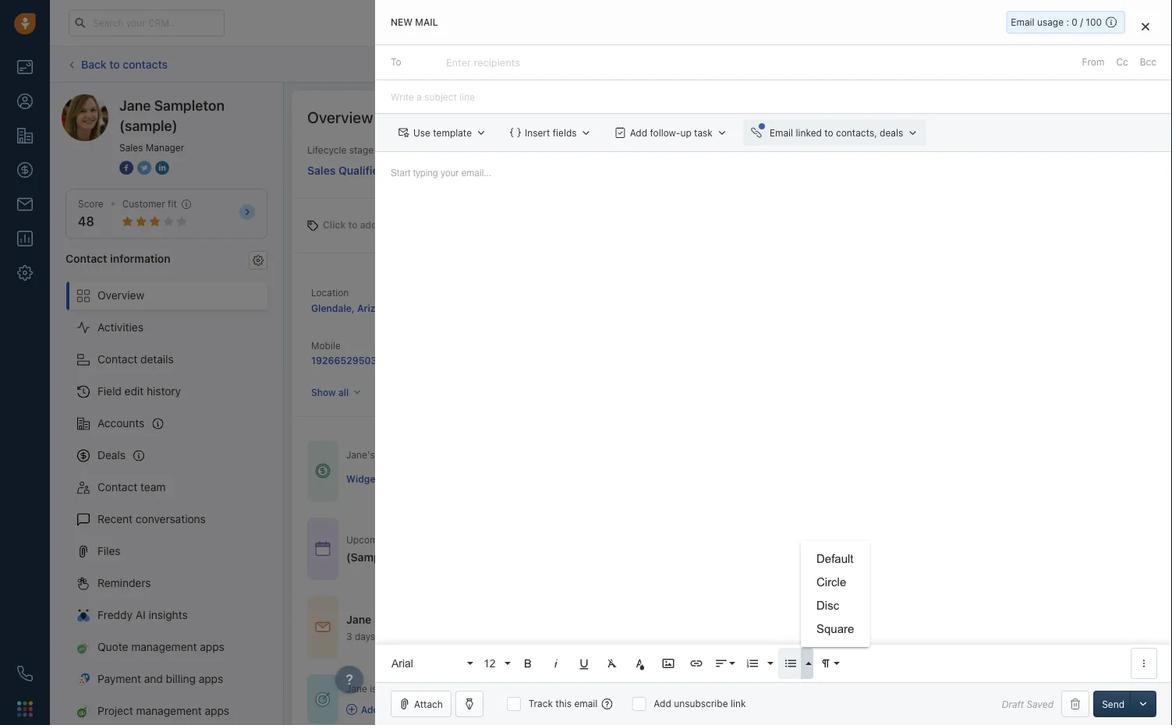 Task type: locate. For each thing, give the bounding box(es) containing it.
contact down 48
[[66, 252, 107, 265]]

deal inside upcoming meeting on mon 13 nov, 2023 from 23:30 to wed 15 nov, 2023 at 00:00 (sample) meeting - final discussion about the deal
[[588, 551, 610, 564]]

usage
[[1037, 17, 1064, 28]]

lifecycle stage
[[307, 145, 374, 156]]

mobile
[[311, 340, 341, 351]]

insert link (⌘k) image
[[689, 657, 704, 671]]

unsubscribe
[[674, 698, 728, 709]]

0 vertical spatial apps
[[200, 641, 225, 654]]

disc
[[817, 599, 839, 612]]

jane for jane sampleton (sample)
[[119, 97, 151, 113]]

management up payment and billing apps
[[131, 641, 197, 654]]

score 48
[[78, 199, 104, 229]]

field
[[98, 385, 122, 398]]

template
[[433, 127, 472, 138]]

add left follow-
[[630, 127, 647, 138]]

add down the is
[[361, 704, 379, 715]]

0 vertical spatial management
[[131, 641, 197, 654]]

add inside "button"
[[1048, 59, 1065, 70]]

0 horizontal spatial 2023
[[503, 534, 526, 545]]

fit
[[168, 199, 177, 209]]

to right "back"
[[109, 58, 120, 70]]

jane left the is
[[346, 684, 367, 695]]

email linked to contacts, deals
[[770, 127, 903, 138]]

contact up recent
[[98, 481, 137, 494]]

contacts,
[[836, 127, 877, 138]]

/
[[1081, 17, 1083, 28]]

click
[[323, 220, 346, 230]]

activities
[[98, 321, 143, 334]]

email right an
[[416, 613, 444, 626]]

deals
[[98, 449, 126, 462]]

to inside "link"
[[109, 58, 120, 70]]

customer fit
[[122, 199, 177, 209]]

link
[[731, 698, 746, 709]]

2023 left at
[[649, 534, 672, 545]]

container_wx8msf4aqz5i3rn1 image left widgetz.io
[[315, 463, 331, 479]]

lead
[[388, 164, 414, 177]]

nov, right 13
[[481, 534, 500, 545]]

jane sampleton (sample)
[[119, 97, 225, 134]]

project management apps
[[98, 705, 229, 718]]

apps down payment and billing apps
[[205, 705, 229, 718]]

sales
[[447, 684, 470, 695]]

at
[[675, 534, 683, 545]]

1 vertical spatial (sample)
[[398, 473, 439, 484]]

phone image
[[17, 666, 33, 682]]

recent
[[98, 513, 133, 526]]

2 vertical spatial jane
[[346, 684, 367, 695]]

deals right open
[[402, 450, 426, 461]]

container_wx8msf4aqz5i3rn1 image left 3
[[315, 620, 331, 635]]

to right linked
[[825, 127, 834, 138]]

Enter recipients text field
[[446, 50, 523, 75]]

0 horizontal spatial (sample)
[[119, 117, 178, 134]]

facebook circled image
[[119, 159, 133, 176]]

mng settings image
[[253, 255, 264, 266]]

1 vertical spatial contact
[[98, 353, 137, 366]]

email for email linked to contacts, deals
[[770, 127, 793, 138]]

0 vertical spatial details
[[140, 353, 174, 366]]

score
[[78, 199, 104, 209]]

1 vertical spatial deal
[[588, 551, 610, 564]]

management down payment and billing apps
[[136, 705, 202, 718]]

contact down activities
[[98, 353, 137, 366]]

details for contact details
[[140, 353, 174, 366]]

email
[[1011, 17, 1035, 28], [770, 127, 793, 138]]

0 vertical spatial sales
[[119, 142, 143, 153]]

track
[[529, 698, 553, 709]]

application
[[375, 152, 1172, 683]]

apps up payment and billing apps
[[200, 641, 225, 654]]

container_wx8msf4aqz5i3rn1 image
[[315, 692, 331, 707]]

sales down 'lifecycle'
[[307, 164, 336, 177]]

1 vertical spatial sales
[[307, 164, 336, 177]]

payment
[[98, 673, 141, 686]]

overview up activities
[[98, 289, 144, 302]]

freshworks switcher image
[[17, 701, 33, 717]]

show all
[[311, 387, 349, 398]]

0 horizontal spatial email
[[770, 127, 793, 138]]

status
[[463, 145, 492, 156]]

0 vertical spatial jane
[[119, 97, 151, 113]]

0 horizontal spatial nov,
[[481, 534, 500, 545]]

insights
[[149, 609, 188, 622]]

0 horizontal spatial deal
[[588, 551, 610, 564]]

contacts
[[123, 58, 168, 70]]

files
[[98, 545, 121, 558]]

details right view on the bottom right of page
[[850, 543, 879, 554]]

container_wx8msf4aqz5i3rn1 image inside "add to a sequence" link
[[346, 704, 357, 715]]

1 horizontal spatial email
[[1011, 17, 1035, 28]]

insert
[[525, 127, 550, 138]]

this
[[556, 698, 572, 709]]

to
[[109, 58, 120, 70], [825, 127, 834, 138], [348, 220, 358, 230], [580, 534, 589, 545], [382, 704, 391, 715]]

add unsubscribe link
[[654, 698, 746, 709]]

bcc
[[1140, 57, 1157, 68]]

2 vertical spatial contact
[[98, 481, 137, 494]]

square link
[[801, 618, 870, 641]]

freddy ai insights
[[98, 609, 188, 622]]

to for back to contacts
[[109, 58, 120, 70]]

email left linked
[[770, 127, 793, 138]]

container_wx8msf4aqz5i3rn1 image right container_wx8msf4aqz5i3rn1 icon
[[346, 704, 357, 715]]

details up history
[[140, 353, 174, 366]]

to
[[391, 57, 401, 68]]

arizona,
[[357, 303, 395, 314]]

details
[[140, 353, 174, 366], [850, 543, 879, 554]]

freddy
[[98, 609, 133, 622]]

0 vertical spatial deals
[[880, 127, 903, 138]]

view details
[[826, 543, 879, 554]]

days
[[355, 631, 375, 642]]

to left a
[[382, 704, 391, 715]]

disc link
[[801, 594, 870, 618]]

nov, right 15
[[627, 534, 646, 545]]

jane's open deals
[[346, 450, 426, 461]]

jane down contacts
[[119, 97, 151, 113]]

email usage : 0 / 100
[[1011, 17, 1102, 28]]

deal down '0'
[[1068, 59, 1087, 70]]

apps
[[200, 641, 225, 654], [199, 673, 223, 686], [205, 705, 229, 718]]

add to a sequence link
[[346, 703, 518, 716]]

(sample)
[[119, 117, 178, 134], [398, 473, 439, 484]]

dialog
[[375, 0, 1172, 725]]

0 horizontal spatial sales
[[119, 142, 143, 153]]

all
[[338, 387, 349, 398]]

sales manager
[[119, 142, 184, 153]]

jane for jane sent an email 3 days ago
[[346, 613, 372, 626]]

view
[[826, 543, 847, 554]]

deal inside "button"
[[1068, 59, 1087, 70]]

text color image
[[633, 657, 647, 671]]

email right the this at the left of page
[[574, 698, 598, 709]]

upcoming meeting on mon 13 nov, 2023 from 23:30 to wed 15 nov, 2023 at 00:00 (sample) meeting - final discussion about the deal
[[346, 534, 712, 564]]

field edit history
[[98, 385, 181, 398]]

1 horizontal spatial details
[[850, 543, 879, 554]]

1 vertical spatial management
[[136, 705, 202, 718]]

customize overview
[[1052, 112, 1140, 122]]

container_wx8msf4aqz5i3rn1 image
[[315, 463, 331, 479], [315, 541, 331, 557], [315, 620, 331, 635], [346, 704, 357, 715]]

email inside "jane sent an email 3 days ago"
[[416, 613, 444, 626]]

project
[[98, 705, 133, 718]]

1 horizontal spatial deals
[[880, 127, 903, 138]]

0 horizontal spatial deals
[[402, 450, 426, 461]]

to left the wed
[[580, 534, 589, 545]]

add left from
[[1048, 59, 1065, 70]]

1 vertical spatial email
[[770, 127, 793, 138]]

to for add to a sequence
[[382, 704, 391, 715]]

jane up days
[[346, 613, 372, 626]]

0 horizontal spatial email
[[416, 613, 444, 626]]

(sample) up sales manager at the top left of the page
[[119, 117, 178, 134]]

an
[[400, 613, 413, 626]]

deal down the wed
[[588, 551, 610, 564]]

view details link
[[818, 534, 887, 563]]

1 vertical spatial overview
[[98, 289, 144, 302]]

apps right billing
[[199, 673, 223, 686]]

overview up lifecycle stage
[[307, 108, 373, 126]]

0 vertical spatial (sample)
[[119, 117, 178, 134]]

jane for jane is not part of any sales sequence.
[[346, 684, 367, 695]]

clear formatting image
[[605, 657, 619, 671]]

1 vertical spatial details
[[850, 543, 879, 554]]

arial
[[392, 658, 413, 670]]

2 vertical spatial apps
[[205, 705, 229, 718]]

to left add
[[348, 220, 358, 230]]

sales
[[119, 142, 143, 153], [307, 164, 336, 177]]

0 horizontal spatial overview
[[98, 289, 144, 302]]

0 vertical spatial email
[[416, 613, 444, 626]]

1 2023 from the left
[[503, 534, 526, 545]]

2023 up the discussion
[[503, 534, 526, 545]]

email inside email linked to contacts, deals "button"
[[770, 127, 793, 138]]

manager
[[146, 142, 184, 153]]

0 vertical spatial overview
[[307, 108, 373, 126]]

add
[[1048, 59, 1065, 70], [630, 127, 647, 138], [654, 698, 671, 709], [361, 704, 379, 715]]

discussion
[[476, 551, 532, 564]]

location glendale, arizona, usa
[[311, 287, 418, 314]]

use template
[[413, 127, 472, 138]]

deals right contacts,
[[880, 127, 903, 138]]

dialog containing default
[[375, 0, 1172, 725]]

add deal
[[1048, 59, 1087, 70]]

apps for project management apps
[[205, 705, 229, 718]]

0 vertical spatial deal
[[1068, 59, 1087, 70]]

0 vertical spatial contact
[[66, 252, 107, 265]]

1 horizontal spatial overview
[[307, 108, 373, 126]]

jane sent an email 3 days ago
[[346, 613, 444, 642]]

jane inside "jane sampleton (sample)"
[[119, 97, 151, 113]]

email left usage
[[1011, 17, 1035, 28]]

1 horizontal spatial sales
[[307, 164, 336, 177]]

and
[[144, 673, 163, 686]]

from
[[1082, 57, 1105, 68]]

to for click to add tags
[[348, 220, 358, 230]]

apps for quote management apps
[[200, 641, 225, 654]]

information
[[110, 252, 171, 265]]

jane's
[[346, 450, 375, 461]]

contact for contact team
[[98, 481, 137, 494]]

insert fields
[[525, 127, 577, 138]]

insert image (⌘p) image
[[661, 657, 675, 671]]

1 horizontal spatial nov,
[[627, 534, 646, 545]]

sales up facebook circled icon
[[119, 142, 143, 153]]

square
[[817, 623, 854, 636]]

details for view details
[[850, 543, 879, 554]]

sales qualified lead
[[307, 164, 414, 177]]

underline (⌘u) image
[[577, 657, 591, 671]]

1 vertical spatial deals
[[402, 450, 426, 461]]

1 vertical spatial jane
[[346, 613, 372, 626]]

1 horizontal spatial email
[[574, 698, 598, 709]]

up
[[680, 127, 692, 138]]

customer
[[122, 199, 165, 209]]

(sample) inside "jane sampleton (sample)"
[[119, 117, 178, 134]]

1 vertical spatial apps
[[199, 673, 223, 686]]

(sample) down open
[[398, 473, 439, 484]]

add left unsubscribe
[[654, 698, 671, 709]]

jane inside "jane sent an email 3 days ago"
[[346, 613, 372, 626]]

1 horizontal spatial 2023
[[649, 534, 672, 545]]

1 horizontal spatial deal
[[1068, 59, 1087, 70]]

0 vertical spatial email
[[1011, 17, 1035, 28]]

0 horizontal spatial details
[[140, 353, 174, 366]]



Task type: vqa. For each thing, say whether or not it's contained in the screenshot.
Add task
no



Task type: describe. For each thing, give the bounding box(es) containing it.
final
[[450, 551, 473, 564]]

widgetz.io
[[346, 473, 396, 484]]

billing
[[166, 673, 196, 686]]

tags
[[380, 220, 400, 230]]

quote
[[98, 641, 128, 654]]

add to a sequence
[[361, 704, 445, 715]]

qualified
[[338, 164, 386, 177]]

meeting
[[394, 534, 430, 545]]

sequence
[[401, 704, 445, 715]]

to inside "button"
[[825, 127, 834, 138]]

23:30
[[551, 534, 578, 545]]

twitter circled image
[[137, 159, 151, 176]]

saved
[[1027, 699, 1054, 710]]

unordered list image
[[784, 657, 798, 671]]

Write a subject line text field
[[375, 80, 1172, 113]]

arial button
[[386, 648, 475, 679]]

default
[[817, 553, 854, 566]]

email image
[[1018, 17, 1029, 29]]

mon
[[446, 534, 465, 545]]

sequence.
[[472, 684, 518, 695]]

the
[[568, 551, 585, 564]]

a
[[393, 704, 399, 715]]

deals inside "button"
[[880, 127, 903, 138]]

-
[[442, 551, 448, 564]]

wed
[[592, 534, 611, 545]]

attach
[[414, 699, 443, 710]]

attach button
[[391, 691, 451, 718]]

1 nov, from the left
[[481, 534, 500, 545]]

use template button
[[391, 119, 495, 146]]

from
[[528, 534, 549, 545]]

linkedin circled image
[[155, 159, 169, 176]]

team
[[140, 481, 166, 494]]

click to add tags
[[323, 220, 400, 230]]

sampleton
[[154, 97, 225, 113]]

19266529503 link
[[311, 355, 377, 366]]

circle
[[817, 576, 847, 589]]

edit
[[125, 385, 144, 398]]

new
[[391, 17, 413, 28]]

2 2023 from the left
[[649, 534, 672, 545]]

fields
[[553, 127, 577, 138]]

not
[[380, 684, 394, 695]]

close image
[[1142, 22, 1150, 31]]

management for project
[[136, 705, 202, 718]]

sent
[[374, 613, 397, 626]]

any
[[429, 684, 444, 695]]

add for add unsubscribe link
[[654, 698, 671, 709]]

mobile 19266529503
[[311, 340, 377, 366]]

italic (⌘i) image
[[549, 657, 563, 671]]

2 nov, from the left
[[627, 534, 646, 545]]

contact for contact details
[[98, 353, 137, 366]]

15
[[614, 534, 624, 545]]

48 button
[[78, 214, 94, 229]]

0
[[1072, 17, 1078, 28]]

3
[[346, 631, 352, 642]]

meeting
[[397, 551, 440, 564]]

show
[[311, 387, 336, 398]]

about
[[535, 551, 565, 564]]

track this email
[[529, 698, 598, 709]]

1 horizontal spatial (sample)
[[398, 473, 439, 484]]

1 vertical spatial email
[[574, 698, 598, 709]]

reminders
[[98, 577, 151, 590]]

13
[[468, 534, 478, 545]]

add for add follow-up task
[[630, 127, 647, 138]]

location
[[311, 287, 349, 298]]

linked
[[796, 127, 822, 138]]

lifecycle
[[307, 145, 347, 156]]

contact for contact information
[[66, 252, 107, 265]]

cc
[[1116, 57, 1128, 68]]

application containing default
[[375, 152, 1172, 683]]

contact information
[[66, 252, 171, 265]]

add for add to a sequence
[[361, 704, 379, 715]]

:
[[1067, 17, 1069, 28]]

widgetz.io (sample)
[[346, 473, 439, 484]]

sales for sales qualified lead
[[307, 164, 336, 177]]

container_wx8msf4aqz5i3rn1 image left upcoming
[[315, 541, 331, 557]]

insert fields button
[[502, 119, 600, 146]]

phone element
[[9, 658, 41, 690]]

of
[[417, 684, 426, 695]]

history
[[147, 385, 181, 398]]

ago
[[378, 631, 394, 642]]

sales for sales manager
[[119, 142, 143, 153]]

48
[[78, 214, 94, 229]]

Search your CRM... text field
[[69, 10, 225, 36]]

12 button
[[478, 648, 512, 679]]

mail
[[415, 17, 438, 28]]

email for email usage : 0 / 100
[[1011, 17, 1035, 28]]

accounts
[[98, 417, 145, 430]]

to inside upcoming meeting on mon 13 nov, 2023 from 23:30 to wed 15 nov, 2023 at 00:00 (sample) meeting - final discussion about the deal
[[580, 534, 589, 545]]

contact team
[[98, 481, 166, 494]]

send
[[1102, 699, 1125, 710]]

on
[[432, 534, 443, 545]]

back
[[81, 58, 107, 70]]

add follow-up task
[[630, 127, 713, 138]]

add
[[360, 220, 377, 230]]

overview
[[1101, 112, 1140, 122]]

draft
[[1002, 699, 1024, 710]]

default link
[[801, 548, 870, 571]]

ai
[[136, 609, 146, 622]]

add for add deal
[[1048, 59, 1065, 70]]

quote management apps
[[98, 641, 225, 654]]

is
[[370, 684, 377, 695]]

management for quote
[[131, 641, 197, 654]]



